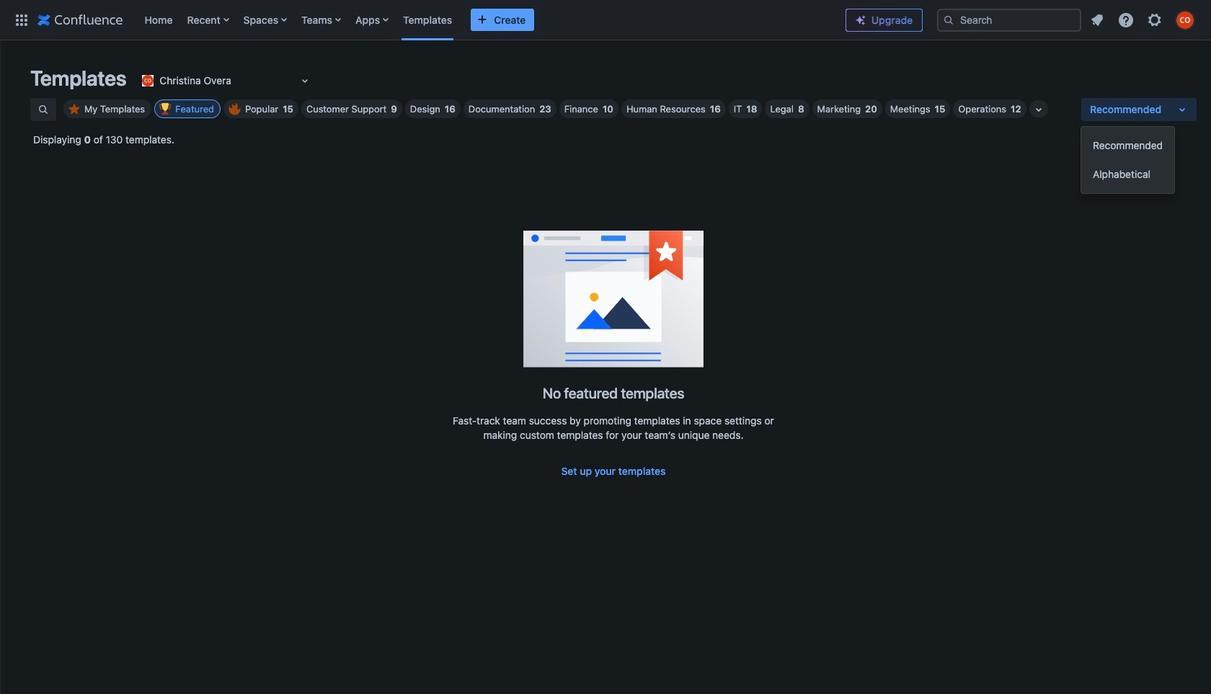 Task type: locate. For each thing, give the bounding box(es) containing it.
None search field
[[937, 8, 1082, 31]]

banner
[[0, 0, 1211, 43]]

list for 'premium' image
[[1084, 7, 1203, 33]]

global element
[[9, 0, 834, 40]]

confluence image
[[37, 11, 123, 28], [37, 11, 123, 28]]

group
[[1082, 127, 1175, 193]]

1 horizontal spatial list
[[1084, 7, 1203, 33]]

open search bar image
[[37, 104, 49, 115]]

appswitcher icon image
[[13, 11, 30, 28]]

list
[[137, 0, 834, 40], [1084, 7, 1203, 33]]

0 horizontal spatial list
[[137, 0, 834, 40]]

None text field
[[139, 74, 142, 88]]



Task type: describe. For each thing, give the bounding box(es) containing it.
more categories image
[[1030, 101, 1047, 118]]

open image
[[297, 72, 314, 89]]

list for appswitcher icon
[[137, 0, 834, 40]]

search image
[[943, 14, 955, 26]]

Search field
[[937, 8, 1082, 31]]

settings icon image
[[1146, 11, 1164, 28]]

premium image
[[855, 14, 867, 26]]

notification icon image
[[1089, 11, 1106, 28]]

help icon image
[[1118, 11, 1135, 28]]



Task type: vqa. For each thing, say whether or not it's contained in the screenshot.
Premium Icon
yes



